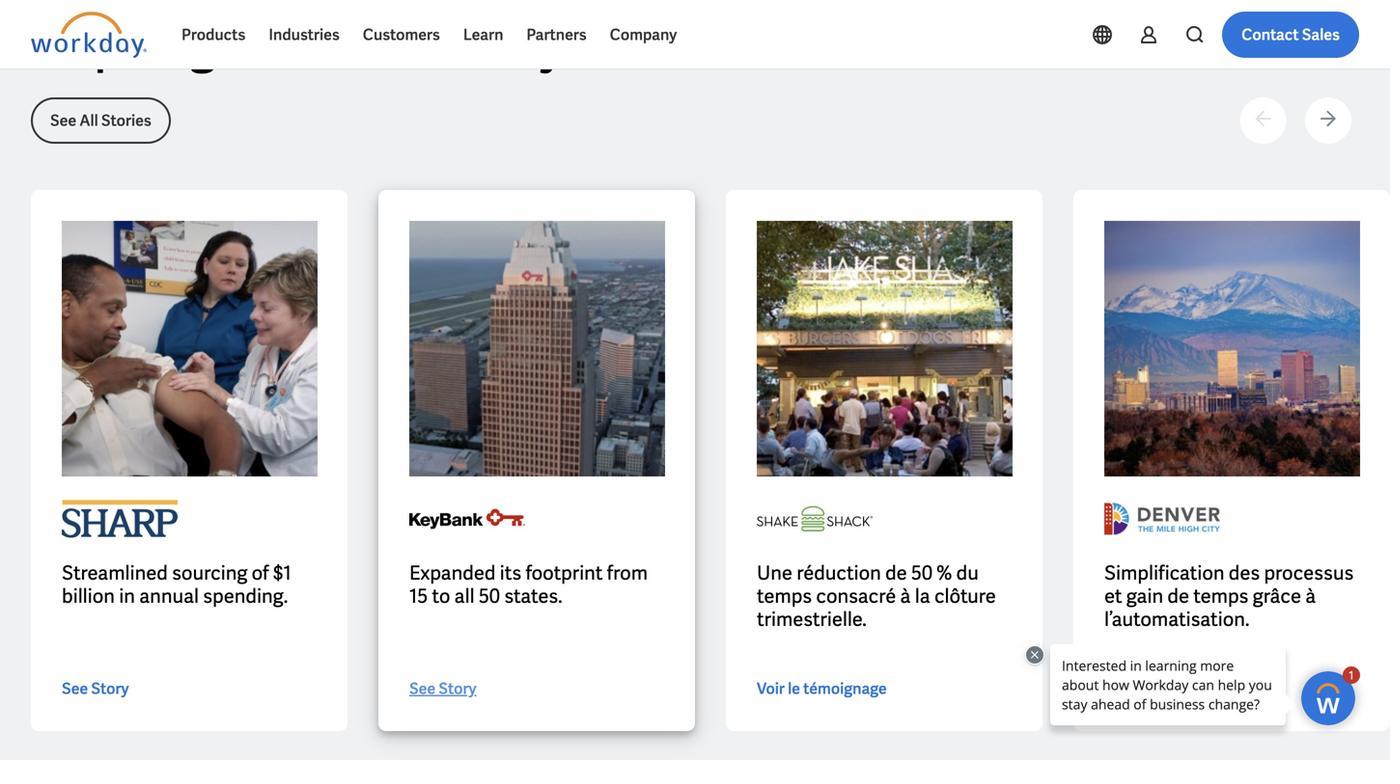 Task type: vqa. For each thing, say whether or not it's contained in the screenshot.
temps
yes



Task type: describe. For each thing, give the bounding box(es) containing it.
of
[[252, 561, 269, 586]]

une
[[757, 561, 793, 586]]

denver image
[[1105, 221, 1360, 477]]

le for simplification des processus et gain de temps grâce à l'automatisation.
[[1136, 679, 1148, 700]]

see for streamlined sourcing of $1 billion in annual spending.
[[62, 679, 88, 700]]

keybank n.a. image
[[409, 492, 525, 547]]

all
[[454, 584, 475, 609]]

streamlined
[[62, 561, 168, 586]]

sharp healthcare image
[[62, 492, 178, 547]]

to
[[432, 584, 450, 609]]

from
[[607, 561, 648, 586]]

$1
[[273, 561, 291, 586]]

voir for simplification des processus et gain de temps grâce à l'automatisation.
[[1105, 679, 1133, 700]]

learn button
[[452, 12, 515, 58]]

partners button
[[515, 12, 598, 58]]

see all stories
[[50, 111, 151, 131]]

billion
[[62, 584, 115, 609]]

consacré
[[816, 584, 896, 609]]

la
[[915, 584, 930, 609]]

contact sales link
[[1223, 12, 1360, 58]]

inspiring
[[31, 17, 216, 77]]

industrywide.
[[390, 17, 674, 77]]

contact
[[1242, 25, 1299, 45]]

see for expanded its footprint from 15 to all 50 states.
[[409, 679, 436, 700]]

simplification des processus et gain de temps grâce à l'automatisation.
[[1105, 561, 1354, 632]]

voir for une réduction de 50 % du temps consacré à la clôture trimestrielle.
[[757, 679, 785, 700]]

temps inside simplification des processus et gain de temps grâce à l'automatisation.
[[1194, 584, 1249, 609]]

city and county of denver image
[[1105, 492, 1220, 547]]

clôture
[[935, 584, 996, 609]]

sales
[[1302, 25, 1340, 45]]

see all stories link
[[31, 98, 171, 144]]

company
[[610, 25, 677, 45]]

du
[[957, 561, 979, 586]]

de inside simplification des processus et gain de temps grâce à l'automatisation.
[[1168, 584, 1190, 609]]

go to the homepage image
[[31, 12, 147, 58]]

50
[[479, 584, 500, 609]]

all
[[80, 111, 98, 131]]

products button
[[170, 12, 257, 58]]

expanded
[[409, 561, 496, 586]]

témoignage for temps
[[1151, 679, 1235, 700]]

des
[[1229, 561, 1260, 586]]

spending.
[[203, 584, 288, 609]]

grâce
[[1253, 584, 1302, 609]]

contact sales
[[1242, 25, 1340, 45]]

partners
[[527, 25, 587, 45]]

industries
[[269, 25, 340, 45]]

see left all
[[50, 111, 77, 131]]

annual
[[139, 584, 199, 609]]

15
[[409, 584, 428, 609]]

shake shack image
[[757, 221, 1013, 477]]

inspiring results, industrywide.
[[31, 17, 674, 77]]

learn
[[463, 25, 503, 45]]



Task type: locate. For each thing, give the bounding box(es) containing it.
see story
[[62, 679, 129, 700], [409, 679, 477, 700]]

0 horizontal spatial voir
[[757, 679, 785, 700]]

voir le témoignage
[[757, 679, 887, 700], [1105, 679, 1235, 700]]

in
[[119, 584, 135, 609]]

1 horizontal spatial see story
[[409, 679, 477, 700]]

trimestrielle.
[[757, 607, 867, 632]]

2 à from the left
[[1306, 584, 1316, 609]]

story down all
[[439, 679, 477, 700]]

sharp healthcare image
[[62, 221, 318, 477]]

temps
[[757, 584, 812, 609], [1194, 584, 1249, 609]]

1 horizontal spatial voir le témoignage
[[1105, 679, 1235, 700]]

customers button
[[351, 12, 452, 58]]

story down in
[[91, 679, 129, 700]]

50 %
[[911, 561, 952, 586]]

2 le from the left
[[1136, 679, 1148, 700]]

à
[[900, 584, 911, 609], [1306, 584, 1316, 609]]

streamlined sourcing of $1 billion in annual spending.
[[62, 561, 291, 609]]

1 voir from the left
[[757, 679, 785, 700]]

story for to
[[439, 679, 477, 700]]

story for in
[[91, 679, 129, 700]]

l'automatisation.
[[1105, 607, 1250, 632]]

2 story from the left
[[439, 679, 477, 700]]

1 à from the left
[[900, 584, 911, 609]]

voir
[[757, 679, 785, 700], [1105, 679, 1133, 700]]

de inside une réduction de 50 % du temps consacré à la clôture trimestrielle.
[[885, 561, 907, 586]]

voir le témoignage for temps
[[757, 679, 887, 700]]

its
[[500, 561, 522, 586]]

stories
[[101, 111, 151, 131]]

see story down billion
[[62, 679, 129, 700]]

de left the la
[[885, 561, 907, 586]]

0 horizontal spatial témoignage
[[803, 679, 887, 700]]

company button
[[598, 12, 689, 58]]

industries button
[[257, 12, 351, 58]]

réduction
[[797, 561, 881, 586]]

temps inside une réduction de 50 % du temps consacré à la clôture trimestrielle.
[[757, 584, 812, 609]]

1 horizontal spatial temps
[[1194, 584, 1249, 609]]

see down billion
[[62, 679, 88, 700]]

1 horizontal spatial voir
[[1105, 679, 1133, 700]]

le down trimestrielle.
[[788, 679, 800, 700]]

states.
[[504, 584, 563, 609]]

1 story from the left
[[91, 679, 129, 700]]

de right gain
[[1168, 584, 1190, 609]]

témoignage for consacré
[[803, 679, 887, 700]]

story
[[91, 679, 129, 700], [439, 679, 477, 700]]

0 horizontal spatial temps
[[757, 584, 812, 609]]

expanded its footprint from 15 to all 50 states.
[[409, 561, 648, 609]]

see down 15
[[409, 679, 436, 700]]

0 horizontal spatial voir le témoignage
[[757, 679, 887, 700]]

products
[[182, 25, 246, 45]]

une réduction de 50 % du temps consacré à la clôture trimestrielle.
[[757, 561, 996, 632]]

1 horizontal spatial de
[[1168, 584, 1190, 609]]

à inside simplification des processus et gain de temps grâce à l'automatisation.
[[1306, 584, 1316, 609]]

à right grâce
[[1306, 584, 1316, 609]]

1 horizontal spatial témoignage
[[1151, 679, 1235, 700]]

témoignage
[[803, 679, 887, 700], [1151, 679, 1235, 700]]

see story for 15
[[409, 679, 477, 700]]

voir le témoignage down trimestrielle.
[[757, 679, 887, 700]]

gain
[[1127, 584, 1164, 609]]

0 horizontal spatial see story
[[62, 679, 129, 700]]

see
[[50, 111, 77, 131], [62, 679, 88, 700], [409, 679, 436, 700]]

2 voir le témoignage from the left
[[1105, 679, 1235, 700]]

0 horizontal spatial de
[[885, 561, 907, 586]]

key bank image
[[384, 196, 691, 503]]

1 horizontal spatial story
[[439, 679, 477, 700]]

le for une réduction de 50 % du temps consacré à la clôture trimestrielle.
[[788, 679, 800, 700]]

à inside une réduction de 50 % du temps consacré à la clôture trimestrielle.
[[900, 584, 911, 609]]

sourcing
[[172, 561, 248, 586]]

0 horizontal spatial à
[[900, 584, 911, 609]]

voir le témoignage down l'automatisation.
[[1105, 679, 1235, 700]]

results,
[[225, 17, 380, 77]]

see story down to
[[409, 679, 477, 700]]

1 horizontal spatial à
[[1306, 584, 1316, 609]]

customers
[[363, 25, 440, 45]]

voir down l'automatisation.
[[1105, 679, 1133, 700]]

1 see story from the left
[[62, 679, 129, 700]]

voir le témoignage for de
[[1105, 679, 1235, 700]]

2 see story from the left
[[409, 679, 477, 700]]

1 temps from the left
[[757, 584, 812, 609]]

témoignage down trimestrielle.
[[803, 679, 887, 700]]

le down l'automatisation.
[[1136, 679, 1148, 700]]

see story for billion
[[62, 679, 129, 700]]

témoignage down l'automatisation.
[[1151, 679, 1235, 700]]

1 témoignage from the left
[[803, 679, 887, 700]]

footprint
[[526, 561, 603, 586]]

simplification
[[1105, 561, 1225, 586]]

processus
[[1264, 561, 1354, 586]]

shake shack enterprises, llc image
[[757, 492, 873, 547]]

de
[[885, 561, 907, 586], [1168, 584, 1190, 609]]

2 temps from the left
[[1194, 584, 1249, 609]]

2 voir from the left
[[1105, 679, 1133, 700]]

1 voir le témoignage from the left
[[757, 679, 887, 700]]

0 horizontal spatial le
[[788, 679, 800, 700]]

temps left grâce
[[1194, 584, 1249, 609]]

temps left consacré
[[757, 584, 812, 609]]

voir down trimestrielle.
[[757, 679, 785, 700]]

le
[[788, 679, 800, 700], [1136, 679, 1148, 700]]

2 témoignage from the left
[[1151, 679, 1235, 700]]

0 horizontal spatial story
[[91, 679, 129, 700]]

et
[[1105, 584, 1122, 609]]

1 horizontal spatial le
[[1136, 679, 1148, 700]]

à left the la
[[900, 584, 911, 609]]

1 le from the left
[[788, 679, 800, 700]]



